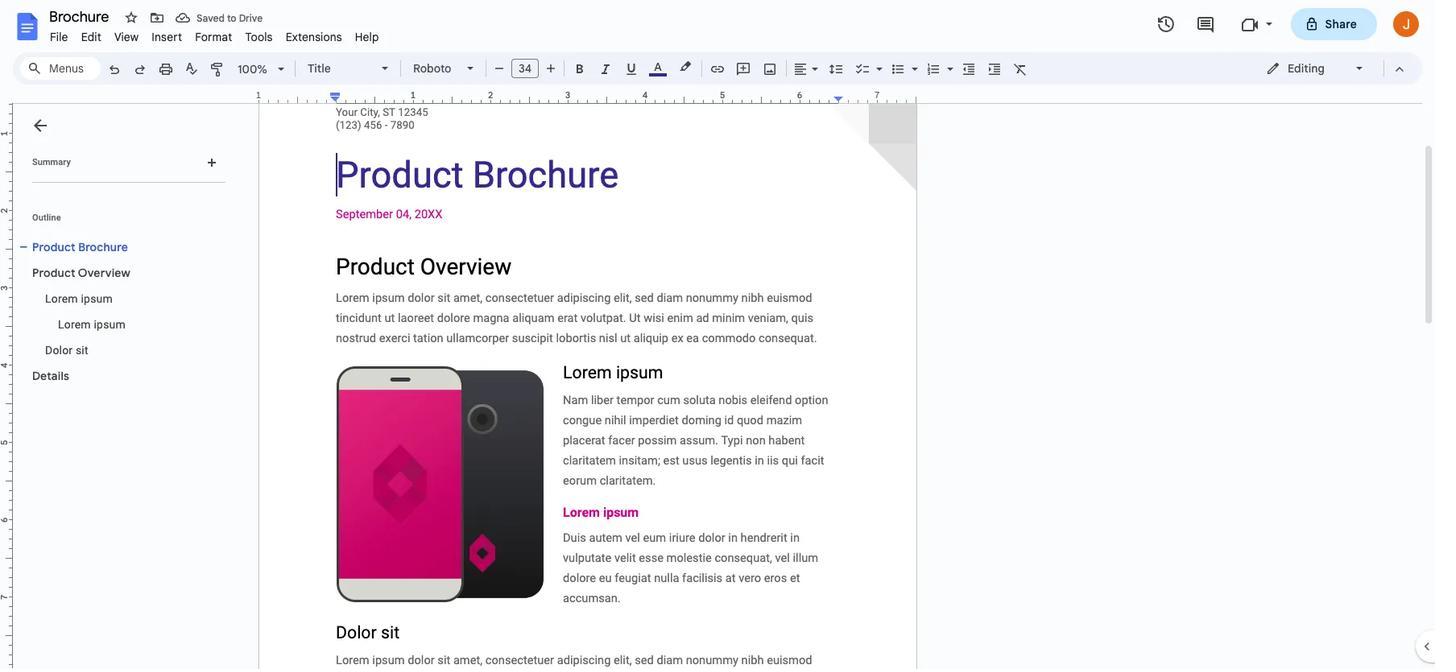 Task type: describe. For each thing, give the bounding box(es) containing it.
title
[[308, 61, 331, 76]]

document outline element
[[13, 104, 232, 669]]

roboto
[[413, 61, 451, 76]]

Star checkbox
[[120, 6, 143, 29]]

1 vertical spatial lorem ipsum
[[58, 318, 126, 331]]

0 vertical spatial lorem ipsum
[[45, 292, 113, 305]]

highlight color image
[[677, 57, 694, 77]]

right margin image
[[834, 91, 916, 103]]

insert image image
[[761, 57, 779, 80]]

left margin image
[[259, 91, 341, 103]]

overview
[[78, 266, 130, 280]]

view menu item
[[108, 27, 145, 47]]

drive
[[239, 12, 263, 24]]

menu bar banner
[[0, 0, 1435, 669]]

tools
[[245, 30, 273, 44]]

text color image
[[649, 57, 667, 77]]

1 vertical spatial lorem
[[58, 318, 91, 331]]

summary
[[32, 157, 71, 168]]

edit
[[81, 30, 101, 44]]

saved to drive
[[197, 12, 263, 24]]

outline
[[32, 213, 61, 223]]

0 vertical spatial ipsum
[[81, 292, 113, 305]]

editing
[[1288, 61, 1325, 76]]

edit menu item
[[75, 27, 108, 47]]

summary heading
[[32, 156, 71, 169]]

line & paragraph spacing image
[[827, 57, 845, 80]]

menu bar inside menu bar banner
[[43, 21, 386, 48]]

0 vertical spatial lorem
[[45, 292, 78, 305]]

styles list. title selected. option
[[308, 57, 372, 80]]

product brochure
[[32, 240, 128, 255]]

font list. roboto selected. option
[[413, 57, 457, 80]]

product for product brochure
[[32, 240, 75, 255]]



Task type: locate. For each thing, give the bounding box(es) containing it.
insert menu item
[[145, 27, 189, 47]]

view
[[114, 30, 139, 44]]

file menu item
[[43, 27, 75, 47]]

0 vertical spatial product
[[32, 240, 75, 255]]

1 vertical spatial ipsum
[[94, 318, 126, 331]]

1 product from the top
[[32, 240, 75, 255]]

extensions menu item
[[279, 27, 349, 47]]

to
[[227, 12, 236, 24]]

Font size text field
[[512, 59, 538, 78]]

lorem ipsum
[[45, 292, 113, 305], [58, 318, 126, 331]]

lorem ipsum down product overview
[[45, 292, 113, 305]]

Rename text field
[[43, 6, 118, 26]]

lorem up sit
[[58, 318, 91, 331]]

details
[[32, 369, 69, 383]]

saved
[[197, 12, 225, 24]]

editing button
[[1255, 56, 1377, 81]]

1
[[256, 89, 261, 101]]

Zoom field
[[231, 57, 292, 81]]

menu bar containing file
[[43, 21, 386, 48]]

Zoom text field
[[234, 58, 272, 81]]

help
[[355, 30, 379, 44]]

product down outline
[[32, 240, 75, 255]]

sit
[[76, 344, 88, 357]]

main toolbar
[[100, 0, 1033, 625]]

outline heading
[[13, 212, 232, 234]]

product for product overview
[[32, 266, 75, 280]]

lorem
[[45, 292, 78, 305], [58, 318, 91, 331]]

file
[[50, 30, 68, 44]]

lorem ipsum up sit
[[58, 318, 126, 331]]

help menu item
[[349, 27, 386, 47]]

product down product brochure
[[32, 266, 75, 280]]

extensions
[[286, 30, 342, 44]]

application containing share
[[0, 0, 1435, 669]]

brochure
[[78, 240, 128, 255]]

mode and view toolbar
[[1254, 52, 1413, 85]]

product
[[32, 240, 75, 255], [32, 266, 75, 280]]

1 vertical spatial product
[[32, 266, 75, 280]]

lorem down product overview
[[45, 292, 78, 305]]

insert
[[152, 30, 182, 44]]

format
[[195, 30, 232, 44]]

share
[[1325, 17, 1357, 31]]

ipsum
[[81, 292, 113, 305], [94, 318, 126, 331]]

tools menu item
[[239, 27, 279, 47]]

menu bar
[[43, 21, 386, 48]]

Menus field
[[20, 57, 101, 80]]

application
[[0, 0, 1435, 669]]

format menu item
[[189, 27, 239, 47]]

saved to drive button
[[172, 6, 267, 29]]

product overview
[[32, 266, 130, 280]]

share button
[[1291, 8, 1377, 40]]

Font size field
[[511, 59, 545, 79]]

dolor sit
[[45, 344, 88, 357]]

dolor
[[45, 344, 73, 357]]

2 product from the top
[[32, 266, 75, 280]]



Task type: vqa. For each thing, say whether or not it's contained in the screenshot.
Fly in from left option in the top of the page
no



